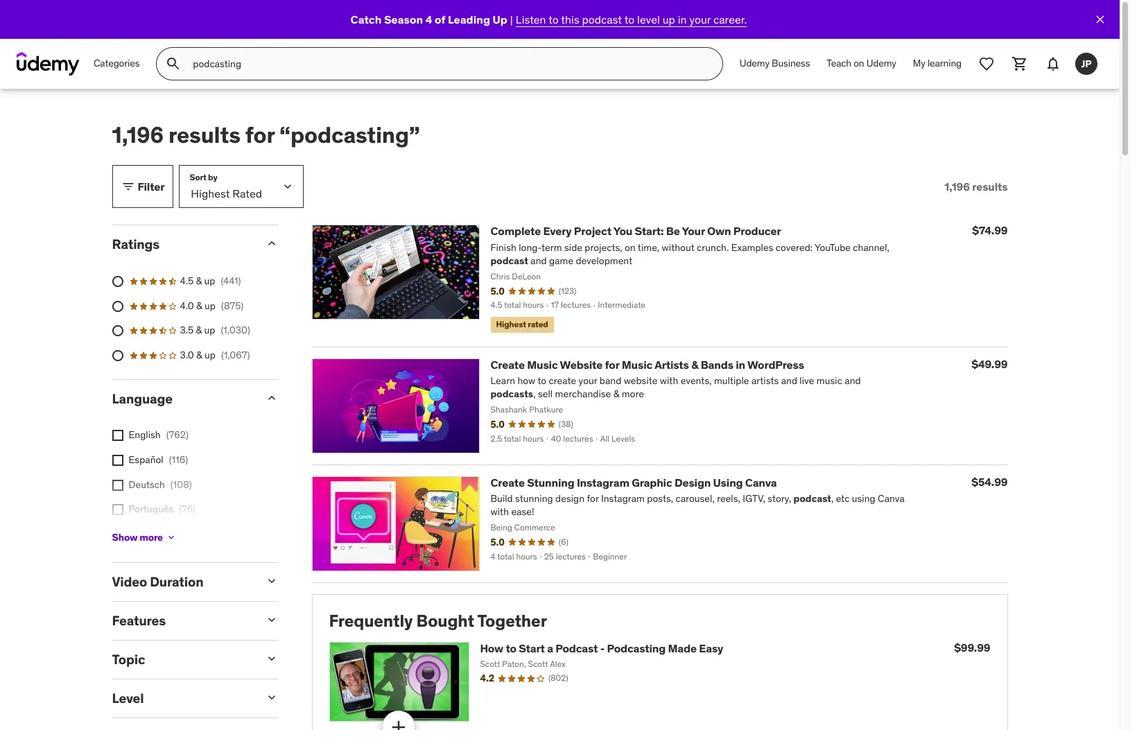 Task type: locate. For each thing, give the bounding box(es) containing it.
1 horizontal spatial music
[[622, 358, 653, 372]]

using
[[714, 476, 743, 490]]

0 vertical spatial small image
[[265, 613, 279, 627]]

& for 4.0
[[196, 300, 202, 312]]

&
[[196, 275, 202, 287], [196, 300, 202, 312], [196, 324, 202, 337], [196, 349, 202, 361], [692, 358, 699, 372]]

filter
[[138, 180, 165, 193]]

up for (1,067)
[[205, 349, 216, 361]]

1 vertical spatial create
[[491, 476, 525, 490]]

1,196 for 1,196 results
[[945, 180, 971, 193]]

podcast
[[582, 12, 622, 26]]

& right 3.5
[[196, 324, 202, 337]]

to up paton, in the left bottom of the page
[[506, 642, 517, 656]]

up left (875)
[[205, 300, 216, 312]]

up right 3.0
[[205, 349, 216, 361]]

(441)
[[221, 275, 241, 287]]

0 vertical spatial 1,196
[[112, 121, 164, 149]]

up right level
[[663, 12, 676, 26]]

udemy right on on the right of the page
[[867, 57, 897, 70]]

udemy
[[740, 57, 770, 70], [867, 57, 897, 70]]

-
[[601, 642, 605, 656]]

small image
[[121, 180, 135, 194], [265, 237, 279, 251], [265, 391, 279, 405], [265, 575, 279, 589]]

0 horizontal spatial udemy
[[740, 57, 770, 70]]

wishlist image
[[979, 56, 996, 72]]

xsmall image
[[112, 455, 123, 466]]

create for create music website for music artists & bands in wordpress
[[491, 358, 525, 372]]

1,196 for 1,196 results for "podcasting"
[[112, 121, 164, 149]]

scott down start
[[528, 659, 548, 669]]

1 horizontal spatial 1,196
[[945, 180, 971, 193]]

to left level
[[625, 12, 635, 26]]

business
[[772, 57, 811, 70]]

my learning link
[[905, 47, 971, 80]]

scott up 4.2
[[480, 659, 501, 669]]

small image for language
[[265, 391, 279, 405]]

teach on udemy
[[827, 57, 897, 70]]

deutsch (108)
[[129, 478, 192, 491]]

submit search image
[[165, 56, 182, 72]]

up right 3.5
[[204, 324, 215, 337]]

producer
[[734, 224, 782, 238]]

ratings
[[112, 236, 160, 253]]

create music website for music artists & bands in wordpress
[[491, 358, 805, 372]]

close image
[[1094, 12, 1108, 26]]

& right '4.0' on the top of page
[[196, 300, 202, 312]]

1,196 inside status
[[945, 180, 971, 193]]

2 udemy from the left
[[867, 57, 897, 70]]

frequently bought together
[[329, 610, 547, 632]]

catch
[[351, 12, 382, 26]]

0 vertical spatial results
[[169, 121, 241, 149]]

1 small image from the top
[[265, 613, 279, 627]]

2 horizontal spatial to
[[625, 12, 635, 26]]

notifications image
[[1046, 56, 1062, 72]]

4.0
[[180, 300, 194, 312]]

1 vertical spatial in
[[736, 358, 746, 372]]

& for 3.0
[[196, 349, 202, 361]]

udemy business link
[[732, 47, 819, 80]]

features
[[112, 613, 166, 629]]

catch season 4 of leading up | listen to this podcast to level up in your career.
[[351, 12, 747, 26]]

level
[[112, 690, 144, 707]]

xsmall image down xsmall icon
[[112, 480, 123, 491]]

small image for features
[[265, 613, 279, 627]]

(1,030)
[[221, 324, 250, 337]]

artists
[[655, 358, 690, 372]]

this
[[561, 12, 580, 26]]

small image for ratings
[[265, 237, 279, 251]]

music left the artists
[[622, 358, 653, 372]]

in right "bands"
[[736, 358, 746, 372]]

& left "bands"
[[692, 358, 699, 372]]

small image for video duration
[[265, 575, 279, 589]]

your
[[682, 224, 705, 238]]

0 horizontal spatial scott
[[480, 659, 501, 669]]

1 horizontal spatial scott
[[528, 659, 548, 669]]

1 create from the top
[[491, 358, 525, 372]]

in
[[678, 12, 687, 26], [736, 358, 746, 372]]

xsmall image for português
[[112, 504, 123, 516]]

0 horizontal spatial 1,196
[[112, 121, 164, 149]]

shopping cart with 0 items image
[[1012, 56, 1029, 72]]

a
[[548, 642, 554, 656]]

xsmall image
[[112, 430, 123, 442], [112, 480, 123, 491], [112, 504, 123, 516], [166, 532, 177, 543]]

up
[[493, 12, 508, 26]]

0 vertical spatial in
[[678, 12, 687, 26]]

show more button
[[112, 524, 177, 552]]

802 reviews element
[[549, 673, 569, 685]]

complete every project you start: be your own producer link
[[491, 224, 782, 238]]

start
[[519, 642, 545, 656]]

to left this
[[549, 12, 559, 26]]

3 small image from the top
[[265, 691, 279, 705]]

together
[[478, 610, 547, 632]]

create
[[491, 358, 525, 372], [491, 476, 525, 490]]

Search for anything text field
[[190, 52, 706, 76]]

1 horizontal spatial udemy
[[867, 57, 897, 70]]

level button
[[112, 690, 254, 707]]

music left website
[[527, 358, 558, 372]]

0 horizontal spatial to
[[506, 642, 517, 656]]

1 vertical spatial results
[[973, 180, 1008, 193]]

1 horizontal spatial for
[[605, 358, 620, 372]]

(875)
[[221, 300, 244, 312]]

1 udemy from the left
[[740, 57, 770, 70]]

1,196 results
[[945, 180, 1008, 193]]

1 vertical spatial for
[[605, 358, 620, 372]]

topic
[[112, 651, 145, 668]]

podcasting
[[607, 642, 666, 656]]

español (116)
[[129, 454, 188, 466]]

udemy inside udemy business link
[[740, 57, 770, 70]]

1 horizontal spatial in
[[736, 358, 746, 372]]

0 horizontal spatial results
[[169, 121, 241, 149]]

results
[[169, 121, 241, 149], [973, 180, 1008, 193]]

scott
[[480, 659, 501, 669], [528, 659, 548, 669]]

1 vertical spatial small image
[[265, 652, 279, 666]]

2 vertical spatial small image
[[265, 691, 279, 705]]

to
[[549, 12, 559, 26], [625, 12, 635, 26], [506, 642, 517, 656]]

bought
[[417, 610, 475, 632]]

4.0 & up (875)
[[180, 300, 244, 312]]

my
[[914, 57, 926, 70]]

english (762)
[[129, 429, 189, 442]]

|
[[511, 12, 513, 26]]

in left 'your'
[[678, 12, 687, 26]]

small image
[[265, 613, 279, 627], [265, 652, 279, 666], [265, 691, 279, 705]]

1 horizontal spatial results
[[973, 180, 1008, 193]]

how to start a podcast - podcasting made easy scott paton, scott alex
[[480, 642, 724, 669]]

listen
[[516, 12, 546, 26]]

0 vertical spatial create
[[491, 358, 525, 372]]

stunning
[[527, 476, 575, 490]]

xsmall image right more at the bottom left of page
[[166, 532, 177, 543]]

results inside status
[[973, 180, 1008, 193]]

2 create from the top
[[491, 476, 525, 490]]

show more
[[112, 531, 163, 544]]

features button
[[112, 613, 254, 629]]

xsmall image up xsmall icon
[[112, 430, 123, 442]]

& right 3.0
[[196, 349, 202, 361]]

udemy left business
[[740, 57, 770, 70]]

up left (441)
[[204, 275, 215, 287]]

paton,
[[503, 659, 526, 669]]

2 small image from the top
[[265, 652, 279, 666]]

0 horizontal spatial for
[[245, 121, 275, 149]]

career.
[[714, 12, 747, 26]]

for
[[245, 121, 275, 149], [605, 358, 620, 372]]

complete every project you start: be your own producer
[[491, 224, 782, 238]]

1 vertical spatial 1,196
[[945, 180, 971, 193]]

& right 4.5 on the top left
[[196, 275, 202, 287]]

2 scott from the left
[[528, 659, 548, 669]]

bands
[[701, 358, 734, 372]]

project
[[574, 224, 612, 238]]

0 horizontal spatial music
[[527, 358, 558, 372]]

graphic
[[632, 476, 673, 490]]

create music website for music artists & bands in wordpress link
[[491, 358, 805, 372]]

deutsch
[[129, 478, 165, 491]]

learning
[[928, 57, 962, 70]]

english
[[129, 429, 161, 442]]

design
[[675, 476, 711, 490]]

xsmall image up show
[[112, 504, 123, 516]]



Task type: vqa. For each thing, say whether or not it's contained in the screenshot.
Pulgar's MONTH
no



Task type: describe. For each thing, give the bounding box(es) containing it.
4.2
[[480, 673, 495, 685]]

small image for topic
[[265, 652, 279, 666]]

small image inside filter button
[[121, 180, 135, 194]]

español
[[129, 454, 164, 466]]

4
[[426, 12, 433, 26]]

create stunning instagram graphic design using canva link
[[491, 476, 777, 490]]

português (76)
[[129, 503, 196, 516]]

udemy business
[[740, 57, 811, 70]]

results for 1,196 results
[[973, 180, 1008, 193]]

3.0
[[180, 349, 194, 361]]

1 horizontal spatial to
[[549, 12, 559, 26]]

1 scott from the left
[[480, 659, 501, 669]]

$99.99
[[955, 641, 991, 655]]

complete
[[491, 224, 541, 238]]

listen to this podcast to level up in your career. link
[[516, 12, 747, 26]]

filter button
[[112, 165, 174, 208]]

level
[[638, 12, 660, 26]]

up for (875)
[[205, 300, 216, 312]]

(76)
[[179, 503, 196, 516]]

français
[[129, 528, 165, 540]]

language button
[[112, 390, 254, 407]]

teach on udemy link
[[819, 47, 905, 80]]

1 music from the left
[[527, 358, 558, 372]]

own
[[708, 224, 732, 238]]

(116)
[[169, 454, 188, 466]]

frequently
[[329, 610, 413, 632]]

4.5 & up (441)
[[180, 275, 241, 287]]

start:
[[635, 224, 664, 238]]

easy
[[699, 642, 724, 656]]

leading
[[448, 12, 490, 26]]

up for (441)
[[204, 275, 215, 287]]

create for create stunning instagram graphic design using canva
[[491, 476, 525, 490]]

instagram
[[577, 476, 630, 490]]

2 music from the left
[[622, 358, 653, 372]]

small image for level
[[265, 691, 279, 705]]

how to start a podcast - podcasting made easy link
[[480, 642, 724, 656]]

be
[[667, 224, 680, 238]]

3.5 & up (1,030)
[[180, 324, 250, 337]]

udemy image
[[17, 52, 80, 76]]

$49.99
[[972, 357, 1008, 371]]

& for 4.5
[[196, 275, 202, 287]]

every
[[544, 224, 572, 238]]

(1,067)
[[221, 349, 250, 361]]

categories button
[[85, 47, 148, 80]]

0 horizontal spatial in
[[678, 12, 687, 26]]

video duration button
[[112, 574, 254, 591]]

(762)
[[166, 429, 189, 442]]

4.5
[[180, 275, 194, 287]]

topic button
[[112, 651, 254, 668]]

1,196 results for "podcasting"
[[112, 121, 420, 149]]

teach
[[827, 57, 852, 70]]

on
[[854, 57, 865, 70]]

"podcasting"
[[280, 121, 420, 149]]

language
[[112, 390, 173, 407]]

canva
[[746, 476, 777, 490]]

0 vertical spatial for
[[245, 121, 275, 149]]

show
[[112, 531, 138, 544]]

udemy inside teach on udemy link
[[867, 57, 897, 70]]

xsmall image inside show more button
[[166, 532, 177, 543]]

website
[[560, 358, 603, 372]]

português
[[129, 503, 174, 516]]

to inside how to start a podcast - podcasting made easy scott paton, scott alex
[[506, 642, 517, 656]]

$54.99
[[972, 475, 1008, 489]]

create stunning instagram graphic design using canva
[[491, 476, 777, 490]]

how
[[480, 642, 504, 656]]

video
[[112, 574, 147, 591]]

podcast
[[556, 642, 598, 656]]

video duration
[[112, 574, 204, 591]]

3.0 & up (1,067)
[[180, 349, 250, 361]]

you
[[614, 224, 633, 238]]

1,196 results status
[[945, 180, 1008, 194]]

of
[[435, 12, 446, 26]]

& for 3.5
[[196, 324, 202, 337]]

jp
[[1082, 57, 1092, 70]]

xsmall image for deutsch
[[112, 480, 123, 491]]

ratings button
[[112, 236, 254, 253]]

your
[[690, 12, 711, 26]]

(802)
[[549, 673, 569, 684]]

results for 1,196 results for "podcasting"
[[169, 121, 241, 149]]

duration
[[150, 574, 204, 591]]

more
[[140, 531, 163, 544]]

my learning
[[914, 57, 962, 70]]

(108)
[[171, 478, 192, 491]]

up for (1,030)
[[204, 324, 215, 337]]

xsmall image for english
[[112, 430, 123, 442]]

made
[[668, 642, 697, 656]]



